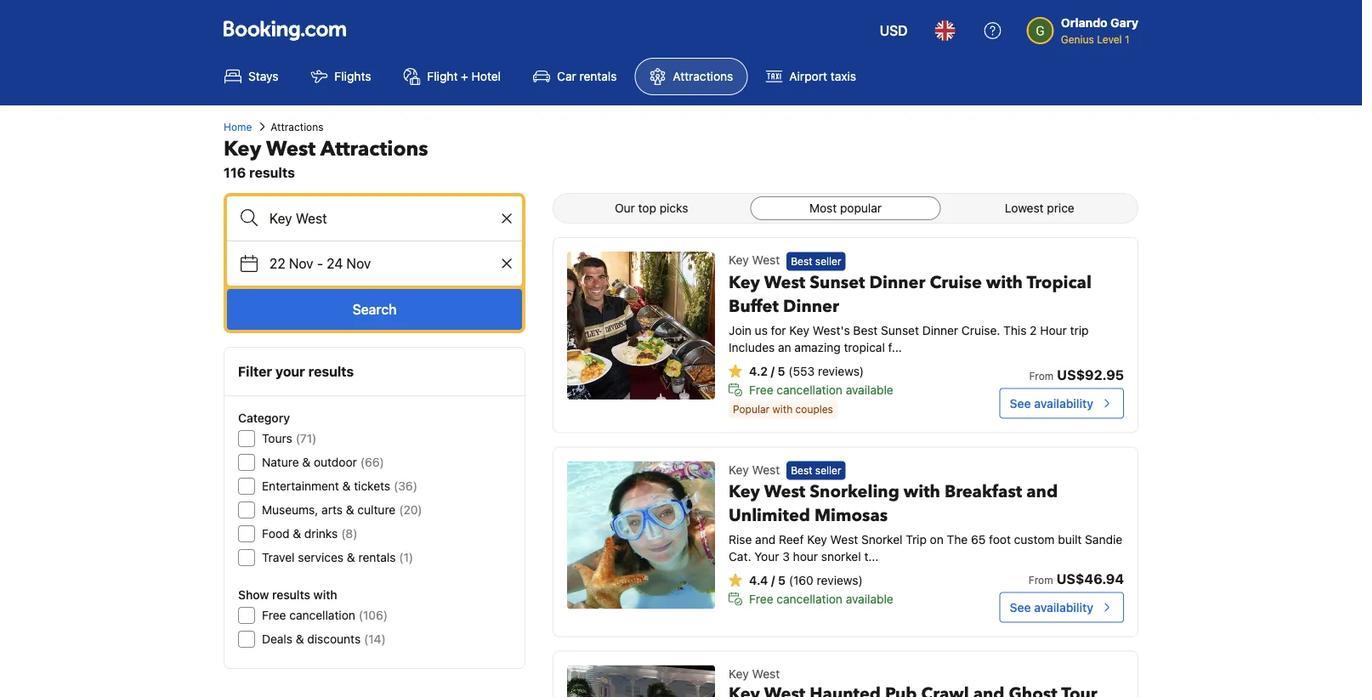 Task type: vqa. For each thing, say whether or not it's contained in the screenshot.
pay on the right bottom of the page
no



Task type: describe. For each thing, give the bounding box(es) containing it.
2 nov from the left
[[347, 256, 371, 272]]

1 vertical spatial results
[[308, 364, 354, 380]]

popular
[[840, 201, 882, 215]]

attractions inside key west attractions 116 results
[[320, 135, 428, 163]]

outdoor
[[314, 455, 357, 469]]

1 vertical spatial dinner
[[783, 294, 839, 318]]

key west snorkeling with breakfast and unlimited mimosas image
[[567, 461, 715, 609]]

reviews) for mimosas
[[817, 573, 863, 587]]

flight + hotel
[[427, 69, 501, 83]]

& for drinks
[[293, 527, 301, 541]]

foot
[[989, 532, 1011, 546]]

top
[[638, 201, 656, 215]]

(14)
[[364, 632, 386, 646]]

for
[[771, 323, 786, 337]]

5 for rise
[[778, 573, 786, 587]]

2 vertical spatial cancellation
[[289, 608, 355, 622]]

stays
[[248, 69, 278, 83]]

(8)
[[341, 527, 358, 541]]

tropical
[[1027, 271, 1092, 294]]

(1)
[[399, 551, 413, 565]]

filter
[[238, 364, 272, 380]]

airport taxis
[[789, 69, 856, 83]]

cruise
[[930, 271, 982, 294]]

(160
[[789, 573, 814, 587]]

from for key west snorkeling with breakfast and unlimited mimosas
[[1029, 575, 1053, 586]]

(20)
[[399, 503, 422, 517]]

best seller for snorkeling
[[791, 465, 841, 477]]

key west link
[[553, 651, 1139, 697]]

hotel
[[472, 69, 501, 83]]

flight
[[427, 69, 458, 83]]

tropical
[[844, 340, 885, 354]]

1 horizontal spatial sunset
[[881, 323, 919, 337]]

airport
[[789, 69, 827, 83]]

-
[[317, 256, 323, 272]]

reef
[[779, 532, 804, 546]]

free cancellation available for buffet
[[749, 383, 894, 397]]

key west sunset dinner cruise with tropical buffet dinner join us for key west's best sunset dinner cruise. this 2 hour trip includes an amazing tropical f...
[[729, 271, 1092, 354]]

travel services & rentals (1)
[[262, 551, 413, 565]]

lowest
[[1005, 201, 1044, 215]]

show results with
[[238, 588, 337, 602]]

4.4
[[749, 573, 768, 587]]

(106)
[[359, 608, 388, 622]]

car rentals
[[557, 69, 617, 83]]

deals & discounts (14)
[[262, 632, 386, 646]]

116
[[224, 165, 246, 181]]

snorkeling
[[810, 480, 900, 504]]

key west attractions 116 results
[[224, 135, 428, 181]]

2
[[1030, 323, 1037, 337]]

0 vertical spatial sunset
[[810, 271, 865, 294]]

stays link
[[210, 58, 293, 95]]

t...
[[864, 549, 879, 563]]

available for buffet
[[846, 383, 894, 397]]

level
[[1097, 33, 1122, 45]]

picks
[[660, 201, 688, 215]]

usd
[[880, 23, 908, 39]]

key inside key west attractions 116 results
[[224, 135, 261, 163]]

key inside key west link
[[729, 667, 749, 681]]

arts
[[322, 503, 343, 517]]

key west for key west snorkeling with breakfast and unlimited mimosas
[[729, 462, 780, 476]]

results inside key west attractions 116 results
[[249, 165, 295, 181]]

on
[[930, 532, 944, 546]]

trip
[[1070, 323, 1089, 337]]

key west for key west sunset dinner cruise with tropical buffet dinner
[[729, 253, 780, 267]]

1 vertical spatial attractions
[[271, 121, 324, 133]]

search button
[[227, 289, 522, 330]]

us$46.94
[[1057, 571, 1124, 587]]

with inside key west sunset dinner cruise with tropical buffet dinner join us for key west's best sunset dinner cruise. this 2 hour trip includes an amazing tropical f...
[[986, 271, 1023, 294]]

attractions link
[[635, 58, 748, 95]]

entertainment
[[262, 479, 339, 493]]

cat.
[[729, 549, 751, 563]]

your account menu orlando gary genius level 1 element
[[1027, 8, 1145, 47]]

popular with couples
[[733, 403, 833, 415]]

nature
[[262, 455, 299, 469]]

0 vertical spatial and
[[1027, 480, 1058, 504]]

2 vertical spatial free
[[262, 608, 286, 622]]

orlando gary genius level 1
[[1061, 16, 1139, 45]]

snorkel
[[821, 549, 861, 563]]

museums, arts & culture (20)
[[262, 503, 422, 517]]

your
[[754, 549, 779, 563]]

cancellation for buffet
[[777, 383, 843, 397]]

22
[[270, 256, 285, 272]]

sandie
[[1085, 532, 1123, 546]]

genius
[[1061, 33, 1094, 45]]

home link
[[224, 119, 252, 134]]

/ for rise
[[771, 573, 775, 587]]

& right arts at bottom left
[[346, 503, 354, 517]]

24
[[327, 256, 343, 272]]

rise
[[729, 532, 752, 546]]

culture
[[357, 503, 396, 517]]

mimosas
[[815, 504, 888, 527]]

best seller for sunset
[[791, 255, 841, 267]]

show
[[238, 588, 269, 602]]

see availability for key west sunset dinner cruise with tropical buffet dinner
[[1010, 396, 1094, 410]]

tours (71)
[[262, 432, 317, 446]]

travel
[[262, 551, 295, 565]]

most
[[810, 201, 837, 215]]

& for outdoor
[[302, 455, 311, 469]]

nature & outdoor (66)
[[262, 455, 384, 469]]

free for dinner
[[749, 383, 774, 397]]

category
[[238, 411, 290, 425]]

snorkel
[[861, 532, 903, 546]]

4.2 / 5 (553 reviews)
[[749, 364, 864, 378]]

from for key west sunset dinner cruise with tropical buffet dinner
[[1029, 370, 1054, 382]]

filter your results
[[238, 364, 354, 380]]

flights link
[[296, 58, 386, 95]]

tickets
[[354, 479, 390, 493]]

our
[[615, 201, 635, 215]]

free for rise
[[749, 592, 774, 606]]

custom
[[1014, 532, 1055, 546]]

with up free cancellation (106)
[[313, 588, 337, 602]]

west's
[[813, 323, 850, 337]]

cruise.
[[962, 323, 1000, 337]]

breakfast
[[945, 480, 1022, 504]]



Task type: locate. For each thing, give the bounding box(es) containing it.
see availability down from us$46.94
[[1010, 600, 1094, 614]]

from us$46.94
[[1029, 571, 1124, 587]]

with right the cruise in the top of the page
[[986, 271, 1023, 294]]

1 best seller from the top
[[791, 255, 841, 267]]

rentals right car
[[580, 69, 617, 83]]

see availability down "from us$92.95"
[[1010, 396, 1094, 410]]

best for snorkeling
[[791, 465, 813, 477]]

2 vertical spatial attractions
[[320, 135, 428, 163]]

nov
[[289, 256, 313, 272], [347, 256, 371, 272]]

1 vertical spatial free
[[749, 592, 774, 606]]

1 free cancellation available from the top
[[749, 383, 894, 397]]

from down 2
[[1029, 370, 1054, 382]]

& up museums, arts & culture (20)
[[342, 479, 351, 493]]

0 vertical spatial best seller
[[791, 255, 841, 267]]

dinner left the cruise in the top of the page
[[870, 271, 926, 294]]

/ right 4.2
[[771, 364, 775, 378]]

2 see availability from the top
[[1010, 600, 1094, 614]]

free down 4.4
[[749, 592, 774, 606]]

with inside key west snorkeling with breakfast and unlimited mimosas rise and reef key west snorkel trip on the 65 foot custom built sandie cat. your 3 hour snorkel t...
[[904, 480, 940, 504]]

us$92.95
[[1057, 366, 1124, 383]]

built
[[1058, 532, 1082, 546]]

includes
[[729, 340, 775, 354]]

0 vertical spatial availability
[[1034, 396, 1094, 410]]

lowest price
[[1005, 201, 1075, 215]]

services
[[298, 551, 344, 565]]

free cancellation available
[[749, 383, 894, 397], [749, 592, 894, 606]]

from inside "from us$92.95"
[[1029, 370, 1054, 382]]

orlando
[[1061, 16, 1108, 30]]

dinner left cruise.
[[922, 323, 958, 337]]

our top picks
[[615, 201, 688, 215]]

available down tropical
[[846, 383, 894, 397]]

1 availability from the top
[[1034, 396, 1094, 410]]

with right popular
[[773, 403, 793, 415]]

deals
[[262, 632, 293, 646]]

free cancellation (106)
[[262, 608, 388, 622]]

(36)
[[394, 479, 417, 493]]

cancellation down 4.2 / 5 (553 reviews)
[[777, 383, 843, 397]]

1 horizontal spatial and
[[1027, 480, 1058, 504]]

2 see from the top
[[1010, 600, 1031, 614]]

0 horizontal spatial and
[[755, 532, 776, 546]]

0 vertical spatial dinner
[[870, 271, 926, 294]]

food
[[262, 527, 290, 541]]

drinks
[[304, 527, 338, 541]]

free
[[749, 383, 774, 397], [749, 592, 774, 606], [262, 608, 286, 622]]

1 vertical spatial from
[[1029, 575, 1053, 586]]

sunset up f...
[[881, 323, 919, 337]]

see availability for key west snorkeling with breakfast and unlimited mimosas
[[1010, 600, 1094, 614]]

1 vertical spatial reviews)
[[817, 573, 863, 587]]

rentals left (1)
[[358, 551, 396, 565]]

1 vertical spatial best
[[853, 323, 878, 337]]

hour
[[793, 549, 818, 563]]

1 horizontal spatial nov
[[347, 256, 371, 272]]

museums,
[[262, 503, 318, 517]]

and up custom on the bottom right of page
[[1027, 480, 1058, 504]]

2 best seller from the top
[[791, 465, 841, 477]]

key west sunset dinner cruise with tropical buffet dinner image
[[567, 252, 715, 400]]

0 vertical spatial see availability
[[1010, 396, 1094, 410]]

5 left (553 at the right of page
[[778, 364, 785, 378]]

0 vertical spatial attractions
[[673, 69, 733, 83]]

0 vertical spatial best
[[791, 255, 813, 267]]

2 vertical spatial key west
[[729, 667, 780, 681]]

west
[[266, 135, 316, 163], [752, 253, 780, 267], [764, 271, 806, 294], [752, 462, 780, 476], [764, 480, 806, 504], [831, 532, 858, 546], [752, 667, 780, 681]]

best up the unlimited
[[791, 465, 813, 477]]

flight + hotel link
[[389, 58, 515, 95]]

seller down most on the top
[[815, 255, 841, 267]]

1 horizontal spatial rentals
[[580, 69, 617, 83]]

/
[[771, 364, 775, 378], [771, 573, 775, 587]]

0 vertical spatial seller
[[815, 255, 841, 267]]

from inside from us$46.94
[[1029, 575, 1053, 586]]

from down custom on the bottom right of page
[[1029, 575, 1053, 586]]

availability
[[1034, 396, 1094, 410], [1034, 600, 1094, 614]]

0 vertical spatial key west
[[729, 253, 780, 267]]

see
[[1010, 396, 1031, 410], [1010, 600, 1031, 614]]

4.4 / 5 (160 reviews)
[[749, 573, 863, 587]]

2 vertical spatial dinner
[[922, 323, 958, 337]]

best for sunset
[[791, 255, 813, 267]]

unlimited
[[729, 504, 810, 527]]

dinner up west's
[[783, 294, 839, 318]]

availability down from us$46.94
[[1034, 600, 1094, 614]]

best up tropical
[[853, 323, 878, 337]]

0 horizontal spatial nov
[[289, 256, 313, 272]]

best down most on the top
[[791, 255, 813, 267]]

cancellation up 'deals & discounts (14)'
[[289, 608, 355, 622]]

2 available from the top
[[846, 592, 894, 606]]

0 vertical spatial available
[[846, 383, 894, 397]]

1 vertical spatial and
[[755, 532, 776, 546]]

1 nov from the left
[[289, 256, 313, 272]]

key
[[224, 135, 261, 163], [729, 253, 749, 267], [729, 271, 760, 294], [789, 323, 810, 337], [729, 462, 749, 476], [729, 480, 760, 504], [807, 532, 827, 546], [729, 667, 749, 681]]

food & drinks (8)
[[262, 527, 358, 541]]

& down (71)
[[302, 455, 311, 469]]

seller
[[815, 255, 841, 267], [815, 465, 841, 477]]

from us$92.95
[[1029, 366, 1124, 383]]

sunset up west's
[[810, 271, 865, 294]]

1 vertical spatial seller
[[815, 465, 841, 477]]

& for discounts
[[296, 632, 304, 646]]

1 vertical spatial see availability
[[1010, 600, 1094, 614]]

3 key west from the top
[[729, 667, 780, 681]]

car
[[557, 69, 576, 83]]

key west haunted pub crawl and ghost tour image
[[567, 666, 715, 697]]

reviews) for buffet
[[818, 364, 864, 378]]

entertainment & tickets (36)
[[262, 479, 417, 493]]

/ right 4.4
[[771, 573, 775, 587]]

free down 4.2
[[749, 383, 774, 397]]

& for tickets
[[342, 479, 351, 493]]

usd button
[[870, 10, 918, 51]]

rentals
[[580, 69, 617, 83], [358, 551, 396, 565]]

0 vertical spatial rentals
[[580, 69, 617, 83]]

join
[[729, 323, 752, 337]]

results right your
[[308, 364, 354, 380]]

65
[[971, 532, 986, 546]]

see for key west snorkeling with breakfast and unlimited mimosas
[[1010, 600, 1031, 614]]

1 seller from the top
[[815, 255, 841, 267]]

cancellation
[[777, 383, 843, 397], [777, 592, 843, 606], [289, 608, 355, 622]]

2 vertical spatial best
[[791, 465, 813, 477]]

2 seller from the top
[[815, 465, 841, 477]]

1 vertical spatial sunset
[[881, 323, 919, 337]]

best inside key west sunset dinner cruise with tropical buffet dinner join us for key west's best sunset dinner cruise. this 2 hour trip includes an amazing tropical f...
[[853, 323, 878, 337]]

0 horizontal spatial rentals
[[358, 551, 396, 565]]

& right food on the bottom
[[293, 527, 301, 541]]

2 availability from the top
[[1034, 600, 1094, 614]]

1 vertical spatial cancellation
[[777, 592, 843, 606]]

1 vertical spatial key west
[[729, 462, 780, 476]]

1 see availability from the top
[[1010, 396, 1094, 410]]

availability down "from us$92.95"
[[1034, 396, 1094, 410]]

&
[[302, 455, 311, 469], [342, 479, 351, 493], [346, 503, 354, 517], [293, 527, 301, 541], [347, 551, 355, 565], [296, 632, 304, 646]]

0 vertical spatial results
[[249, 165, 295, 181]]

0 vertical spatial free cancellation available
[[749, 383, 894, 397]]

1 key west from the top
[[729, 253, 780, 267]]

0 vertical spatial cancellation
[[777, 383, 843, 397]]

5
[[778, 364, 785, 378], [778, 573, 786, 587]]

0 horizontal spatial sunset
[[810, 271, 865, 294]]

from
[[1029, 370, 1054, 382], [1029, 575, 1053, 586]]

airport taxis link
[[751, 58, 871, 95]]

see for key west sunset dinner cruise with tropical buffet dinner
[[1010, 396, 1031, 410]]

0 vertical spatial see
[[1010, 396, 1031, 410]]

2 / from the top
[[771, 573, 775, 587]]

5 for dinner
[[778, 364, 785, 378]]

1 vertical spatial 5
[[778, 573, 786, 587]]

and up your
[[755, 532, 776, 546]]

with up trip
[[904, 480, 940, 504]]

1 vertical spatial available
[[846, 592, 894, 606]]

trip
[[906, 532, 927, 546]]

(66)
[[360, 455, 384, 469]]

west inside key west attractions 116 results
[[266, 135, 316, 163]]

3
[[783, 549, 790, 563]]

key west snorkeling with breakfast and unlimited mimosas rise and reef key west snorkel trip on the 65 foot custom built sandie cat. your 3 hour snorkel t...
[[729, 480, 1123, 563]]

1
[[1125, 33, 1130, 45]]

1 vertical spatial best seller
[[791, 465, 841, 477]]

key west
[[729, 253, 780, 267], [729, 462, 780, 476], [729, 667, 780, 681]]

results right show
[[272, 588, 310, 602]]

2 key west from the top
[[729, 462, 780, 476]]

cancellation down 4.4 / 5 (160 reviews)
[[777, 592, 843, 606]]

results right 116
[[249, 165, 295, 181]]

free cancellation available for mimosas
[[749, 592, 894, 606]]

car rentals link
[[519, 58, 631, 95]]

availability for key west snorkeling with breakfast and unlimited mimosas
[[1034, 600, 1094, 614]]

& down the (8)
[[347, 551, 355, 565]]

2 free cancellation available from the top
[[749, 592, 894, 606]]

amazing
[[795, 340, 841, 354]]

/ for dinner
[[771, 364, 775, 378]]

with
[[986, 271, 1023, 294], [773, 403, 793, 415], [904, 480, 940, 504], [313, 588, 337, 602]]

nov right 24
[[347, 256, 371, 272]]

free cancellation available up couples
[[749, 383, 894, 397]]

availability for key west sunset dinner cruise with tropical buffet dinner
[[1034, 396, 1094, 410]]

2 vertical spatial results
[[272, 588, 310, 602]]

hour
[[1040, 323, 1067, 337]]

1 available from the top
[[846, 383, 894, 397]]

2 5 from the top
[[778, 573, 786, 587]]

nov left -
[[289, 256, 313, 272]]

1 vertical spatial see
[[1010, 600, 1031, 614]]

(553
[[789, 364, 815, 378]]

0 vertical spatial /
[[771, 364, 775, 378]]

most popular
[[810, 201, 882, 215]]

and
[[1027, 480, 1058, 504], [755, 532, 776, 546]]

22 nov - 24 nov
[[270, 256, 371, 272]]

buffet
[[729, 294, 779, 318]]

see down from us$46.94
[[1010, 600, 1031, 614]]

reviews) down snorkel
[[817, 573, 863, 587]]

1 / from the top
[[771, 364, 775, 378]]

cancellation for mimosas
[[777, 592, 843, 606]]

(71)
[[296, 432, 317, 446]]

sunset
[[810, 271, 865, 294], [881, 323, 919, 337]]

attractions
[[673, 69, 733, 83], [271, 121, 324, 133], [320, 135, 428, 163]]

available
[[846, 383, 894, 397], [846, 592, 894, 606]]

1 vertical spatial /
[[771, 573, 775, 587]]

0 vertical spatial reviews)
[[818, 364, 864, 378]]

best seller up snorkeling
[[791, 465, 841, 477]]

seller up snorkeling
[[815, 465, 841, 477]]

0 vertical spatial from
[[1029, 370, 1054, 382]]

home
[[224, 121, 252, 133]]

1 5 from the top
[[778, 364, 785, 378]]

0 vertical spatial free
[[749, 383, 774, 397]]

1 see from the top
[[1010, 396, 1031, 410]]

0 vertical spatial 5
[[778, 364, 785, 378]]

an
[[778, 340, 791, 354]]

seller for sunset
[[815, 255, 841, 267]]

reviews) down amazing on the right
[[818, 364, 864, 378]]

available down t...
[[846, 592, 894, 606]]

1 vertical spatial rentals
[[358, 551, 396, 565]]

booking.com image
[[224, 20, 346, 41]]

Where are you going? search field
[[227, 196, 522, 241]]

+
[[461, 69, 468, 83]]

free cancellation available down 4.4 / 5 (160 reviews)
[[749, 592, 894, 606]]

available for mimosas
[[846, 592, 894, 606]]

west inside key west sunset dinner cruise with tropical buffet dinner join us for key west's best sunset dinner cruise. this 2 hour trip includes an amazing tropical f...
[[764, 271, 806, 294]]

seller for snorkeling
[[815, 465, 841, 477]]

5 left (160
[[778, 573, 786, 587]]

1 vertical spatial availability
[[1034, 600, 1094, 614]]

& right deals
[[296, 632, 304, 646]]

price
[[1047, 201, 1075, 215]]

the
[[947, 532, 968, 546]]

see down "from us$92.95"
[[1010, 396, 1031, 410]]

this
[[1004, 323, 1027, 337]]

free up deals
[[262, 608, 286, 622]]

1 vertical spatial free cancellation available
[[749, 592, 894, 606]]

best seller down most on the top
[[791, 255, 841, 267]]



